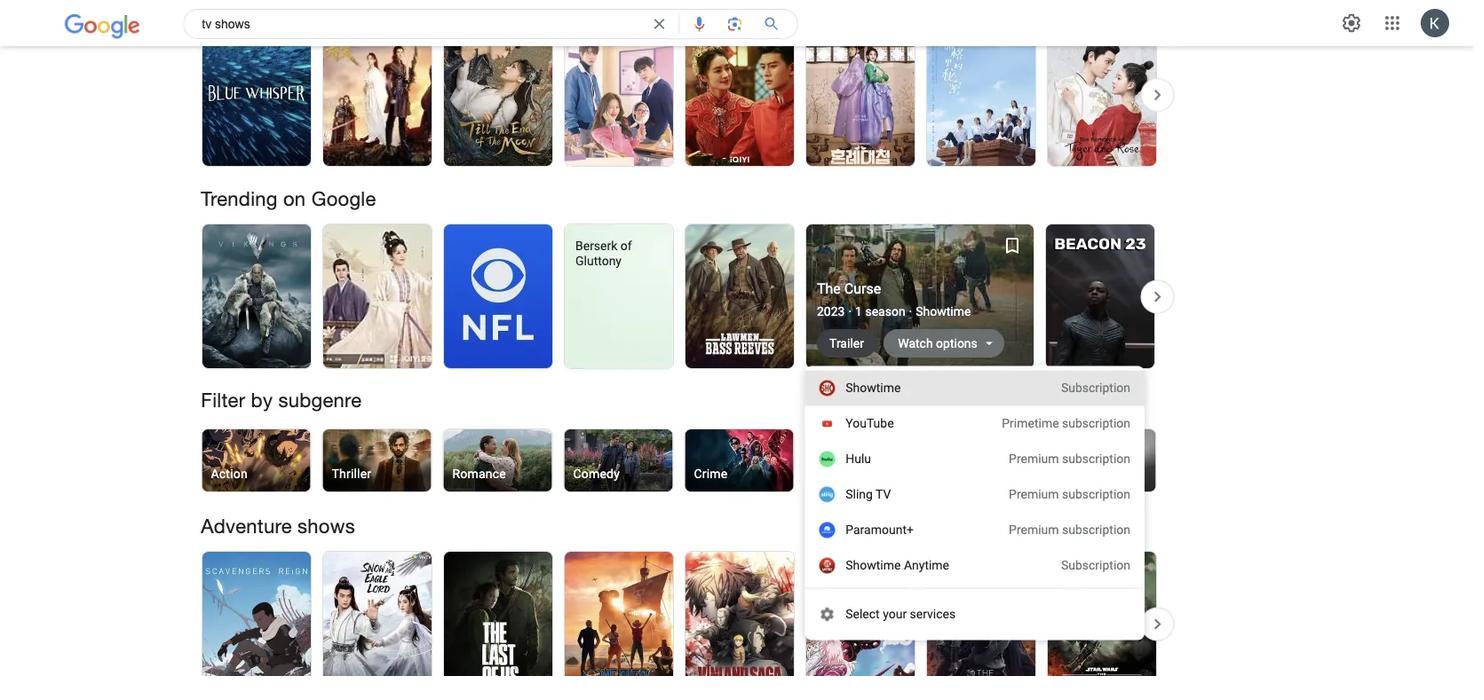 Task type: locate. For each thing, give the bounding box(es) containing it.
sling tv
[[846, 488, 891, 502]]

0 vertical spatial premium subscription
[[1009, 452, 1131, 467]]

adventure shows heading
[[201, 514, 1157, 539]]

1 premium from the top
[[1009, 452, 1059, 467]]

sling
[[846, 488, 873, 502]]

trending on google
[[201, 187, 376, 210]]

subgenre
[[278, 389, 362, 412]]

historical drama button
[[805, 429, 915, 493]]

1 showtime from the top
[[846, 381, 901, 396]]

3 premium from the top
[[1009, 523, 1059, 538]]

the curse element
[[806, 224, 1033, 368]]

subscription
[[1062, 381, 1131, 396], [1062, 559, 1131, 573]]

2 subscription from the top
[[1063, 452, 1131, 467]]

4 subscription from the top
[[1063, 523, 1131, 538]]

sci-
[[1056, 467, 1078, 481]]

premium for paramount+
[[1009, 523, 1059, 538]]

romance button
[[443, 429, 553, 501]]

menu
[[805, 366, 1145, 641]]

1 vertical spatial premium subscription
[[1009, 488, 1131, 502]]

2 vertical spatial premium
[[1009, 523, 1059, 538]]

showtime up youtube at bottom right
[[846, 381, 901, 396]]

1 vertical spatial premium
[[1009, 488, 1059, 502]]

1 vertical spatial showtime
[[846, 559, 901, 573]]

2 vertical spatial premium subscription
[[1009, 523, 1131, 538]]

2 subscription from the top
[[1062, 559, 1131, 573]]

filter by subgenre
[[201, 389, 362, 412]]

shows
[[298, 515, 355, 537]]

heading
[[201, 0, 1157, 9]]

romance
[[452, 467, 506, 481]]

trending on google heading
[[201, 186, 1157, 211]]

anytime
[[904, 559, 950, 573]]

options
[[936, 336, 977, 350]]

subscription for hulu
[[1063, 452, 1131, 467]]

3 subscription from the top
[[1063, 488, 1131, 502]]

search by voice image
[[690, 15, 708, 33]]

3 premium subscription from the top
[[1009, 523, 1131, 538]]

1 premium subscription from the top
[[1009, 452, 1131, 467]]

premium subscription
[[1009, 452, 1131, 467], [1009, 488, 1131, 502], [1009, 523, 1131, 538]]

premium
[[1009, 452, 1059, 467], [1009, 488, 1059, 502], [1009, 523, 1059, 538]]

subscription for showtime
[[1062, 381, 1131, 396]]

search by image image
[[726, 15, 744, 33]]

thriller button
[[322, 429, 432, 501]]

subscription for showtime anytime
[[1062, 559, 1131, 573]]

premium for sling tv
[[1009, 488, 1059, 502]]

comedy
[[573, 467, 620, 481]]

1 subscription from the top
[[1063, 417, 1131, 431]]

0 vertical spatial subscription
[[1062, 381, 1131, 396]]

showtime down paramount+
[[846, 559, 901, 573]]

add to watchlist image
[[1001, 235, 1023, 256]]

by
[[251, 389, 273, 412]]

2 showtime from the top
[[846, 559, 901, 573]]

google image
[[64, 14, 141, 39]]

showtime
[[846, 381, 901, 396], [846, 559, 901, 573]]

premium for hulu
[[1009, 452, 1059, 467]]

historical drama
[[815, 449, 869, 481]]

adventure shows
[[201, 515, 355, 537]]

subscription for paramount+
[[1063, 523, 1131, 538]]

crime button
[[684, 429, 794, 501]]

None search field
[[0, 0, 798, 42]]

youtube
[[846, 417, 894, 431]]

2 premium from the top
[[1009, 488, 1059, 502]]

Search search field
[[202, 14, 640, 38]]

the curse
[[817, 280, 881, 297]]

subscription for sling tv
[[1063, 488, 1131, 502]]

fi
[[1078, 467, 1085, 481]]

1 vertical spatial subscription
[[1062, 559, 1131, 573]]

0 vertical spatial premium
[[1009, 452, 1059, 467]]

0 vertical spatial showtime
[[846, 381, 901, 396]]

2 premium subscription from the top
[[1009, 488, 1131, 502]]

the curse link
[[817, 280, 1023, 298]]

action button
[[201, 429, 311, 501]]

subscription
[[1063, 417, 1131, 431], [1063, 452, 1131, 467], [1063, 488, 1131, 502], [1063, 523, 1131, 538]]

1 subscription from the top
[[1062, 381, 1131, 396]]

adventure
[[201, 515, 292, 537]]



Task type: vqa. For each thing, say whether or not it's contained in the screenshot.


Task type: describe. For each thing, give the bounding box(es) containing it.
berserk of gluttony
[[575, 239, 632, 268]]

paramount+
[[846, 523, 914, 538]]

curse
[[844, 280, 881, 297]]

watch options button
[[883, 329, 1004, 358]]

primetime subscription
[[1002, 417, 1131, 431]]

showtime for showtime
[[846, 381, 901, 396]]

tv
[[876, 488, 891, 502]]

filter
[[201, 389, 245, 412]]

select
[[846, 608, 880, 622]]

action
[[211, 467, 247, 481]]

premium subscription for paramount+
[[1009, 523, 1131, 538]]

google
[[312, 187, 376, 210]]

menu containing showtime
[[805, 366, 1145, 641]]

filter by subgenre heading
[[201, 388, 1157, 413]]

watch options
[[898, 336, 977, 350]]

primetime
[[1002, 417, 1059, 431]]

the
[[817, 280, 840, 297]]

subscription for youtube
[[1063, 417, 1131, 431]]

on
[[283, 187, 306, 210]]

showtime anytime
[[846, 559, 950, 573]]

thriller
[[332, 467, 371, 481]]

hulu
[[846, 452, 872, 467]]

sci-fi
[[1056, 467, 1085, 481]]

crime
[[694, 467, 728, 481]]

berserk
[[575, 239, 617, 253]]

premium subscription for hulu
[[1009, 452, 1131, 467]]

gluttony
[[575, 253, 621, 268]]

sci-fi button
[[1047, 429, 1157, 493]]

services
[[910, 608, 956, 622]]

your
[[883, 608, 907, 622]]

of
[[620, 239, 632, 253]]

watch
[[898, 336, 933, 350]]

historical
[[815, 449, 869, 464]]

select your services
[[846, 608, 956, 622]]

premium subscription for sling tv
[[1009, 488, 1131, 502]]

drama
[[815, 467, 851, 481]]

trending
[[201, 187, 278, 210]]

comedy button
[[563, 429, 674, 501]]

showtime for showtime anytime
[[846, 559, 901, 573]]



